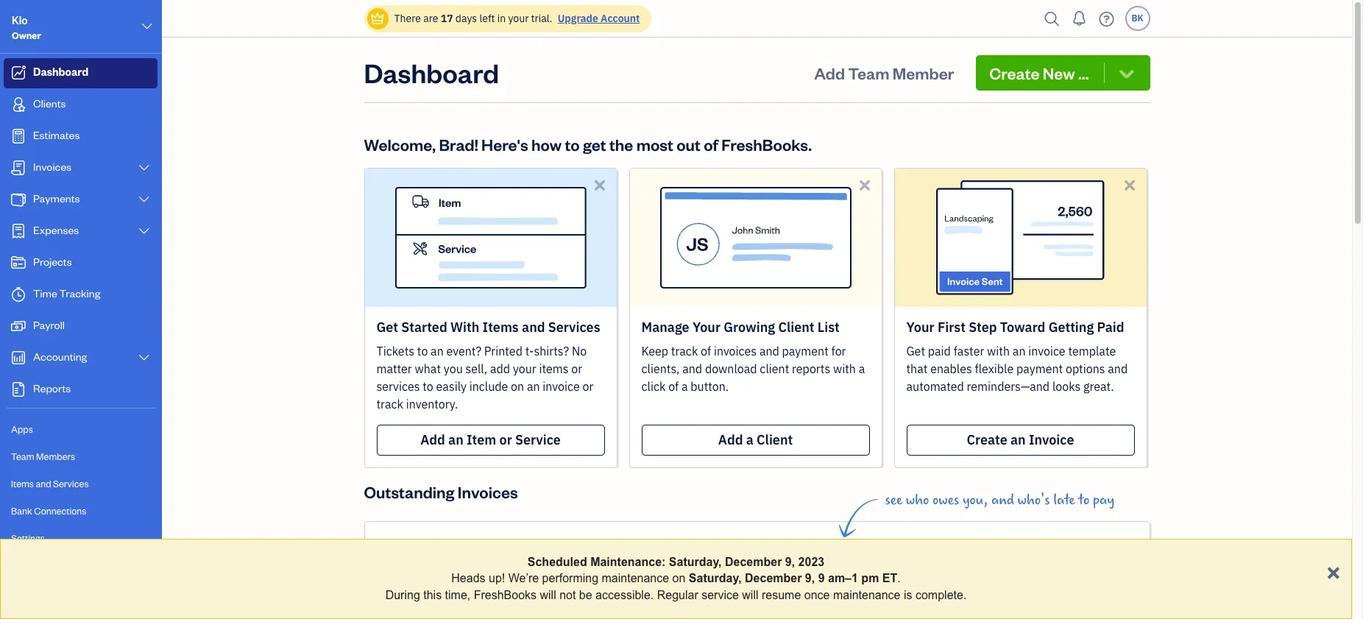 Task type: vqa. For each thing, say whether or not it's contained in the screenshot.
the top invoice
yes



Task type: locate. For each thing, give the bounding box(es) containing it.
time
[[33, 286, 57, 300]]

0 horizontal spatial services
[[53, 478, 89, 490]]

9
[[819, 572, 825, 585]]

services inside items and services link
[[53, 478, 89, 490]]

with down 'for'
[[834, 362, 856, 376]]

your down the t-
[[513, 362, 537, 376]]

bk
[[1132, 13, 1144, 24]]

chevron large down image down the estimates link
[[137, 162, 151, 174]]

step
[[969, 319, 997, 336]]

0 vertical spatial invoices
[[33, 160, 72, 174]]

invoice inside 'get paid faster with an invoice template that enables flexible payment options and automated reminders—and looks great.'
[[1029, 344, 1066, 359]]

0 vertical spatial payment
[[782, 344, 829, 359]]

estimates
[[33, 128, 80, 142]]

on up regular
[[673, 572, 686, 585]]

team left 'member'
[[849, 63, 890, 83]]

1 vertical spatial payment
[[1017, 362, 1063, 376]]

services down team members link
[[53, 478, 89, 490]]

will left the not
[[540, 589, 556, 601]]

1 horizontal spatial add
[[719, 431, 743, 448]]

create
[[990, 63, 1040, 83], [967, 431, 1008, 448]]

1 dismiss image from the left
[[592, 177, 609, 194]]

add inside "link"
[[421, 431, 445, 448]]

on right include
[[511, 379, 524, 394]]

payment up reports
[[782, 344, 829, 359]]

1 vertical spatial items
[[11, 478, 34, 490]]

0 horizontal spatial invoices
[[33, 160, 72, 174]]

trial.
[[531, 12, 553, 25]]

during
[[386, 589, 420, 601]]

1 horizontal spatial 9,
[[805, 572, 815, 585]]

invoices down add an item or service "link" on the left
[[458, 482, 518, 502]]

saturday,
[[669, 556, 722, 568], [689, 572, 742, 585]]

once
[[805, 589, 830, 601]]

add team member
[[814, 63, 955, 83]]

tickets to an event? printed t-shirts? no matter what you sell, add your items or services to easily include on an invoice or track inventory.
[[377, 344, 594, 412]]

0 horizontal spatial items
[[11, 478, 34, 490]]

track down services
[[377, 397, 403, 412]]

2023
[[799, 556, 825, 568]]

tracking
[[59, 286, 100, 300]]

invoice inside tickets to an event? printed t-shirts? no matter what you sell, add your items or services to easily include on an invoice or track inventory.
[[543, 379, 580, 394]]

invoices down estimates at the top
[[33, 160, 72, 174]]

saturday, up regular
[[669, 556, 722, 568]]

get up tickets
[[377, 319, 398, 336]]

what
[[415, 362, 441, 376]]

1 horizontal spatial will
[[742, 589, 759, 601]]

create left new
[[990, 63, 1040, 83]]

invoice down toward
[[1029, 344, 1066, 359]]

project image
[[10, 256, 27, 270]]

an left invoice
[[1011, 431, 1026, 448]]

0 vertical spatial create
[[990, 63, 1040, 83]]

services
[[548, 319, 601, 336], [53, 478, 89, 490]]

to down what
[[423, 379, 434, 394]]

1 vertical spatial track
[[377, 397, 403, 412]]

17
[[441, 12, 453, 25]]

manage your growing client list
[[642, 319, 840, 336]]

bank connections
[[11, 505, 86, 517]]

items
[[483, 319, 519, 336], [11, 478, 34, 490]]

maintenance down maintenance:
[[602, 572, 669, 585]]

not
[[560, 589, 576, 601]]

1 vertical spatial get
[[907, 344, 926, 359]]

1 horizontal spatial team
[[849, 63, 890, 83]]

add inside "button"
[[814, 63, 845, 83]]

maintenance
[[602, 572, 669, 585], [833, 589, 901, 601]]

a left button.
[[682, 379, 688, 394]]

in
[[498, 12, 506, 25]]

1 vertical spatial create
[[967, 431, 1008, 448]]

2 chevron large down image from the top
[[137, 225, 151, 237]]

0 horizontal spatial a
[[682, 379, 688, 394]]

1 vertical spatial or
[[583, 379, 594, 394]]

maintenance:
[[591, 556, 666, 568]]

1 vertical spatial chevron large down image
[[137, 194, 151, 205]]

team members
[[11, 451, 75, 462]]

estimate image
[[10, 129, 27, 144]]

chevron large down image inside expenses link
[[137, 225, 151, 237]]

1 vertical spatial 9,
[[805, 572, 815, 585]]

1 horizontal spatial services
[[548, 319, 601, 336]]

1 horizontal spatial get
[[907, 344, 926, 359]]

track inside tickets to an event? printed t-shirts? no matter what you sell, add your items or services to easily include on an invoice or track inventory.
[[377, 397, 403, 412]]

your right in
[[508, 12, 529, 25]]

chevron large down image
[[140, 18, 154, 35], [137, 194, 151, 205], [137, 352, 151, 364]]

add for add team member
[[814, 63, 845, 83]]

there are 17 days left in your trial. upgrade account
[[394, 12, 640, 25]]

template
[[1069, 344, 1116, 359]]

event?
[[447, 344, 482, 359]]

0 horizontal spatial dismiss image
[[592, 177, 609, 194]]

1 vertical spatial services
[[53, 478, 89, 490]]

payment up looks at the bottom
[[1017, 362, 1063, 376]]

1 horizontal spatial items
[[483, 319, 519, 336]]

december
[[725, 556, 782, 568], [745, 572, 802, 585]]

will
[[540, 589, 556, 601], [742, 589, 759, 601]]

get for get paid faster with an invoice template that enables flexible payment options and automated reminders—and looks great.
[[907, 344, 926, 359]]

tickets
[[377, 344, 415, 359]]

1 horizontal spatial track
[[671, 344, 698, 359]]

1 horizontal spatial your
[[907, 319, 935, 336]]

1 horizontal spatial dashboard
[[364, 55, 499, 90]]

invoice down items
[[543, 379, 580, 394]]

upgrade account link
[[555, 12, 640, 25]]

create down the reminders—and
[[967, 431, 1008, 448]]

chevron large down image inside accounting link
[[137, 352, 151, 364]]

brad!
[[439, 134, 478, 155]]

0 horizontal spatial add
[[421, 431, 445, 448]]

get up that
[[907, 344, 926, 359]]

click
[[642, 379, 666, 394]]

maintenance down pm
[[833, 589, 901, 601]]

connections
[[34, 505, 86, 517]]

1 horizontal spatial on
[[673, 572, 686, 585]]

1 vertical spatial invoices
[[458, 482, 518, 502]]

dismiss image
[[592, 177, 609, 194], [1122, 177, 1139, 194]]

to
[[565, 134, 580, 155], [417, 344, 428, 359], [423, 379, 434, 394], [1079, 492, 1090, 509]]

your up invoices
[[693, 319, 721, 336]]

with up "flexible"
[[987, 344, 1010, 359]]

of right click
[[669, 379, 679, 394]]

your up paid
[[907, 319, 935, 336]]

a down keep track of invoices and payment for clients, and download client reports with a click of a button. at the bottom
[[746, 431, 754, 448]]

be
[[579, 589, 593, 601]]

create inside dropdown button
[[990, 63, 1040, 83]]

1 vertical spatial team
[[11, 451, 34, 462]]

2 horizontal spatial add
[[814, 63, 845, 83]]

1 vertical spatial your
[[513, 362, 537, 376]]

no
[[572, 344, 587, 359]]

and inside 'get paid faster with an invoice template that enables flexible payment options and automated reminders—and looks great.'
[[1108, 362, 1128, 376]]

1 horizontal spatial invoice
[[1029, 344, 1066, 359]]

0 vertical spatial your
[[508, 12, 529, 25]]

invoice image
[[10, 161, 27, 175]]

0 horizontal spatial your
[[693, 319, 721, 336]]

with inside 'get paid faster with an invoice template that enables flexible payment options and automated reminders—and looks great.'
[[987, 344, 1010, 359]]

an inside create an invoice link
[[1011, 431, 1026, 448]]

of right out
[[704, 134, 719, 155]]

dismiss image for get started with items and services
[[592, 177, 609, 194]]

services up no
[[548, 319, 601, 336]]

0 horizontal spatial maintenance
[[602, 572, 669, 585]]

new
[[1043, 63, 1076, 83]]

a right reports
[[859, 362, 865, 376]]

an left item
[[448, 431, 464, 448]]

1 vertical spatial saturday,
[[689, 572, 742, 585]]

client
[[779, 319, 815, 336], [757, 431, 793, 448]]

1 vertical spatial client
[[757, 431, 793, 448]]

bk button
[[1125, 6, 1151, 31]]

first
[[938, 319, 966, 336]]

1 horizontal spatial dismiss image
[[1122, 177, 1139, 194]]

an inside 'get paid faster with an invoice template that enables flexible payment options and automated reminders—and looks great.'
[[1013, 344, 1026, 359]]

upgrade
[[558, 12, 598, 25]]

an down toward
[[1013, 344, 1026, 359]]

0 horizontal spatial dashboard
[[33, 65, 89, 79]]

1 vertical spatial a
[[682, 379, 688, 394]]

0 vertical spatial invoice
[[1029, 344, 1066, 359]]

late
[[1054, 492, 1076, 509]]

1 vertical spatial chevron large down image
[[137, 225, 151, 237]]

0 vertical spatial get
[[377, 319, 398, 336]]

on
[[511, 379, 524, 394], [673, 572, 686, 585]]

dismiss image
[[857, 177, 874, 194]]

0 vertical spatial a
[[859, 362, 865, 376]]

projects link
[[4, 248, 158, 278]]

2 vertical spatial or
[[500, 431, 512, 448]]

paid
[[928, 344, 951, 359]]

add for add a client
[[719, 431, 743, 448]]

out
[[677, 134, 701, 155]]

get
[[583, 134, 606, 155]]

0 horizontal spatial get
[[377, 319, 398, 336]]

1 vertical spatial maintenance
[[833, 589, 901, 601]]

you
[[444, 362, 463, 376]]

0 vertical spatial 9,
[[786, 556, 795, 568]]

0 horizontal spatial payment
[[782, 344, 829, 359]]

and down team members
[[36, 478, 51, 490]]

client left list
[[779, 319, 815, 336]]

1 vertical spatial with
[[834, 362, 856, 376]]

chevron large down image
[[137, 162, 151, 174], [137, 225, 151, 237]]

team inside add team member "button"
[[849, 63, 890, 83]]

invoices link
[[4, 153, 158, 183]]

saturday, up "service" at the bottom right of page
[[689, 572, 742, 585]]

2 vertical spatial chevron large down image
[[137, 352, 151, 364]]

that
[[907, 362, 928, 376]]

an down items
[[527, 379, 540, 394]]

1 horizontal spatial maintenance
[[833, 589, 901, 601]]

of left invoices
[[701, 344, 711, 359]]

0 horizontal spatial with
[[834, 362, 856, 376]]

team members link
[[4, 444, 158, 470]]

welcome,
[[364, 134, 436, 155]]

0 vertical spatial or
[[572, 362, 583, 376]]

get inside 'get paid faster with an invoice template that enables flexible payment options and automated reminders—and looks great.'
[[907, 344, 926, 359]]

create an invoice link
[[907, 425, 1135, 456]]

1 vertical spatial on
[[673, 572, 686, 585]]

0 horizontal spatial will
[[540, 589, 556, 601]]

dashboard down the are
[[364, 55, 499, 90]]

2 vertical spatial of
[[669, 379, 679, 394]]

client inside add a client link
[[757, 431, 793, 448]]

1 horizontal spatial a
[[746, 431, 754, 448]]

chevron large down image for payments
[[137, 194, 151, 205]]

see who owes you, and who's late to pay
[[885, 492, 1115, 509]]

1 your from the left
[[693, 319, 721, 336]]

great.
[[1084, 379, 1115, 394]]

0 horizontal spatial track
[[377, 397, 403, 412]]

1 vertical spatial invoice
[[543, 379, 580, 394]]

items up "printed"
[[483, 319, 519, 336]]

1 chevron large down image from the top
[[137, 162, 151, 174]]

0 vertical spatial on
[[511, 379, 524, 394]]

9, left 2023
[[786, 556, 795, 568]]

and up the "great."
[[1108, 362, 1128, 376]]

chart image
[[10, 350, 27, 365]]

add for add an item or service
[[421, 431, 445, 448]]

how
[[532, 134, 562, 155]]

your
[[508, 12, 529, 25], [513, 362, 537, 376]]

an
[[431, 344, 444, 359], [1013, 344, 1026, 359], [527, 379, 540, 394], [448, 431, 464, 448], [1011, 431, 1026, 448]]

is
[[904, 589, 913, 601]]

2 dismiss image from the left
[[1122, 177, 1139, 194]]

dashboard image
[[10, 66, 27, 80]]

0 horizontal spatial invoice
[[543, 379, 580, 394]]

list
[[818, 319, 840, 336]]

1 horizontal spatial payment
[[1017, 362, 1063, 376]]

0 vertical spatial track
[[671, 344, 698, 359]]

your
[[693, 319, 721, 336], [907, 319, 935, 336]]

will right "service" at the bottom right of page
[[742, 589, 759, 601]]

klo
[[12, 13, 28, 27]]

reports
[[792, 362, 831, 376]]

2 your from the left
[[907, 319, 935, 336]]

toward
[[1001, 319, 1046, 336]]

0 horizontal spatial team
[[11, 451, 34, 462]]

0 vertical spatial team
[[849, 63, 890, 83]]

0 vertical spatial with
[[987, 344, 1010, 359]]

items inside main element
[[11, 478, 34, 490]]

0 vertical spatial of
[[704, 134, 719, 155]]

settings
[[11, 532, 45, 544]]

0 horizontal spatial on
[[511, 379, 524, 394]]

go to help image
[[1095, 8, 1119, 30]]

clients,
[[642, 362, 680, 376]]

include
[[470, 379, 508, 394]]

here's
[[482, 134, 528, 155]]

2 vertical spatial a
[[746, 431, 754, 448]]

0 vertical spatial chevron large down image
[[137, 162, 151, 174]]

invoices
[[714, 344, 757, 359]]

items up bank on the bottom left of page
[[11, 478, 34, 490]]

track right keep
[[671, 344, 698, 359]]

chevron large down image for expenses
[[137, 225, 151, 237]]

money image
[[10, 319, 27, 334]]

client down client
[[757, 431, 793, 448]]

chevron large down image down payments link
[[137, 225, 151, 237]]

9, left 9
[[805, 572, 815, 585]]

scheduled maintenance: saturday, december 9, 2023 heads up! we're performing maintenance on saturday, december 9, 9 am–1 pm et . during this time, freshbooks will not be accessible. regular service will resume once maintenance is complete.
[[386, 556, 967, 601]]

track
[[671, 344, 698, 359], [377, 397, 403, 412]]

see
[[885, 492, 903, 509]]

et
[[883, 572, 898, 585]]

get paid faster with an invoice template that enables flexible payment options and automated reminders—and looks great.
[[907, 344, 1128, 394]]

dashboard up clients
[[33, 65, 89, 79]]

team down apps
[[11, 451, 34, 462]]

1 horizontal spatial with
[[987, 344, 1010, 359]]

are
[[424, 12, 438, 25]]



Task type: describe. For each thing, give the bounding box(es) containing it.
estimates link
[[4, 121, 158, 152]]

and up the t-
[[522, 319, 545, 336]]

freshbooks.
[[722, 134, 812, 155]]

search image
[[1041, 8, 1064, 30]]

dashboard inside main element
[[33, 65, 89, 79]]

1 vertical spatial of
[[701, 344, 711, 359]]

time tracking
[[33, 286, 100, 300]]

and inside items and services link
[[36, 478, 51, 490]]

with
[[451, 319, 480, 336]]

0 vertical spatial maintenance
[[602, 572, 669, 585]]

0 vertical spatial client
[[779, 319, 815, 336]]

sell,
[[466, 362, 488, 376]]

create for create an invoice
[[967, 431, 1008, 448]]

2 horizontal spatial a
[[859, 362, 865, 376]]

enables
[[931, 362, 973, 376]]

your inside tickets to an event? printed t-shirts? no matter what you sell, add your items or services to easily include on an invoice or track inventory.
[[513, 362, 537, 376]]

time,
[[445, 589, 471, 601]]

scheduled
[[528, 556, 587, 568]]

paid
[[1097, 319, 1125, 336]]

to left get
[[565, 134, 580, 155]]

days
[[456, 12, 477, 25]]

1 will from the left
[[540, 589, 556, 601]]

easily
[[436, 379, 467, 394]]

service
[[515, 431, 561, 448]]

to left pay
[[1079, 492, 1090, 509]]

0 horizontal spatial 9,
[[786, 556, 795, 568]]

dismiss image for your first step toward getting paid
[[1122, 177, 1139, 194]]

notifications image
[[1068, 4, 1092, 33]]

button.
[[691, 379, 729, 394]]

main element
[[0, 0, 199, 619]]

0 vertical spatial services
[[548, 319, 601, 336]]

flexible
[[975, 362, 1014, 376]]

report image
[[10, 382, 27, 397]]

payment image
[[10, 192, 27, 207]]

reminders—and
[[967, 379, 1050, 394]]

looks
[[1053, 379, 1081, 394]]

and up button.
[[683, 362, 703, 376]]

most
[[637, 134, 674, 155]]

on inside scheduled maintenance: saturday, december 9, 2023 heads up! we're performing maintenance on saturday, december 9, 9 am–1 pm et . during this time, freshbooks will not be accessible. regular service will resume once maintenance is complete.
[[673, 572, 686, 585]]

apps
[[11, 423, 33, 435]]

members
[[36, 451, 75, 462]]

payments link
[[4, 185, 158, 215]]

0 vertical spatial items
[[483, 319, 519, 336]]

payment inside 'get paid faster with an invoice template that enables flexible payment options and automated reminders—and looks great.'
[[1017, 362, 1063, 376]]

on inside tickets to an event? printed t-shirts? no matter what you sell, add your items or services to easily include on an invoice or track inventory.
[[511, 379, 524, 394]]

expenses
[[33, 223, 79, 237]]

heads
[[452, 572, 486, 585]]

started
[[402, 319, 447, 336]]

payments
[[33, 191, 80, 205]]

who
[[906, 492, 930, 509]]

invoices inside main element
[[33, 160, 72, 174]]

get started with items and services
[[377, 319, 601, 336]]

and up client
[[760, 344, 780, 359]]

getting
[[1049, 319, 1094, 336]]

bank connections link
[[4, 499, 158, 524]]

welcome, brad! here's how to get the most out of freshbooks.
[[364, 134, 812, 155]]

items and services
[[11, 478, 89, 490]]

expenses link
[[4, 216, 158, 247]]

automated
[[907, 379, 964, 394]]

regular
[[657, 589, 699, 601]]

payroll
[[33, 318, 65, 332]]

client image
[[10, 97, 27, 112]]

projects
[[33, 255, 72, 269]]

you,
[[963, 492, 988, 509]]

am–1
[[828, 572, 859, 585]]

with inside keep track of invoices and payment for clients, and download client reports with a click of a button.
[[834, 362, 856, 376]]

accessible.
[[596, 589, 654, 601]]

chevron large down image for accounting
[[137, 352, 151, 364]]

items
[[539, 362, 569, 376]]

account
[[601, 12, 640, 25]]

keep
[[642, 344, 669, 359]]

for
[[832, 344, 846, 359]]

complete.
[[916, 589, 967, 601]]

expense image
[[10, 224, 27, 239]]

to up what
[[417, 344, 428, 359]]

0 vertical spatial saturday,
[[669, 556, 722, 568]]

chevron large down image for invoices
[[137, 162, 151, 174]]

inventory.
[[406, 397, 458, 412]]

get for get started with items and services
[[377, 319, 398, 336]]

timer image
[[10, 287, 27, 302]]

apps link
[[4, 417, 158, 443]]

growing
[[724, 319, 775, 336]]

payment inside keep track of invoices and payment for clients, and download client reports with a click of a button.
[[782, 344, 829, 359]]

2 will from the left
[[742, 589, 759, 601]]

track inside keep track of invoices and payment for clients, and download client reports with a click of a button.
[[671, 344, 698, 359]]

outstanding
[[364, 482, 455, 502]]

outstanding invoices
[[364, 482, 518, 502]]

accounting
[[33, 350, 87, 364]]

…
[[1079, 63, 1089, 83]]

printed
[[484, 344, 523, 359]]

download
[[705, 362, 757, 376]]

1 vertical spatial december
[[745, 572, 802, 585]]

up!
[[489, 572, 505, 585]]

× dialog
[[0, 539, 1353, 619]]

0 vertical spatial december
[[725, 556, 782, 568]]

an up what
[[431, 344, 444, 359]]

an inside add an item or service "link"
[[448, 431, 464, 448]]

chevrondown image
[[1117, 63, 1137, 83]]

0 vertical spatial chevron large down image
[[140, 18, 154, 35]]

add team member button
[[801, 55, 968, 91]]

pay
[[1093, 492, 1115, 509]]

.
[[898, 572, 901, 585]]

crown image
[[370, 11, 385, 26]]

reports
[[33, 381, 71, 395]]

clients link
[[4, 90, 158, 120]]

×
[[1327, 557, 1341, 584]]

create for create new …
[[990, 63, 1040, 83]]

matter
[[377, 362, 412, 376]]

1 horizontal spatial invoices
[[458, 482, 518, 502]]

or inside "link"
[[500, 431, 512, 448]]

and right you,
[[992, 492, 1015, 509]]

client
[[760, 362, 790, 376]]

clients
[[33, 96, 66, 110]]

create new … button
[[977, 55, 1151, 91]]

item
[[467, 431, 497, 448]]

add a client
[[719, 431, 793, 448]]

team inside team members link
[[11, 451, 34, 462]]

create new …
[[990, 63, 1089, 83]]



